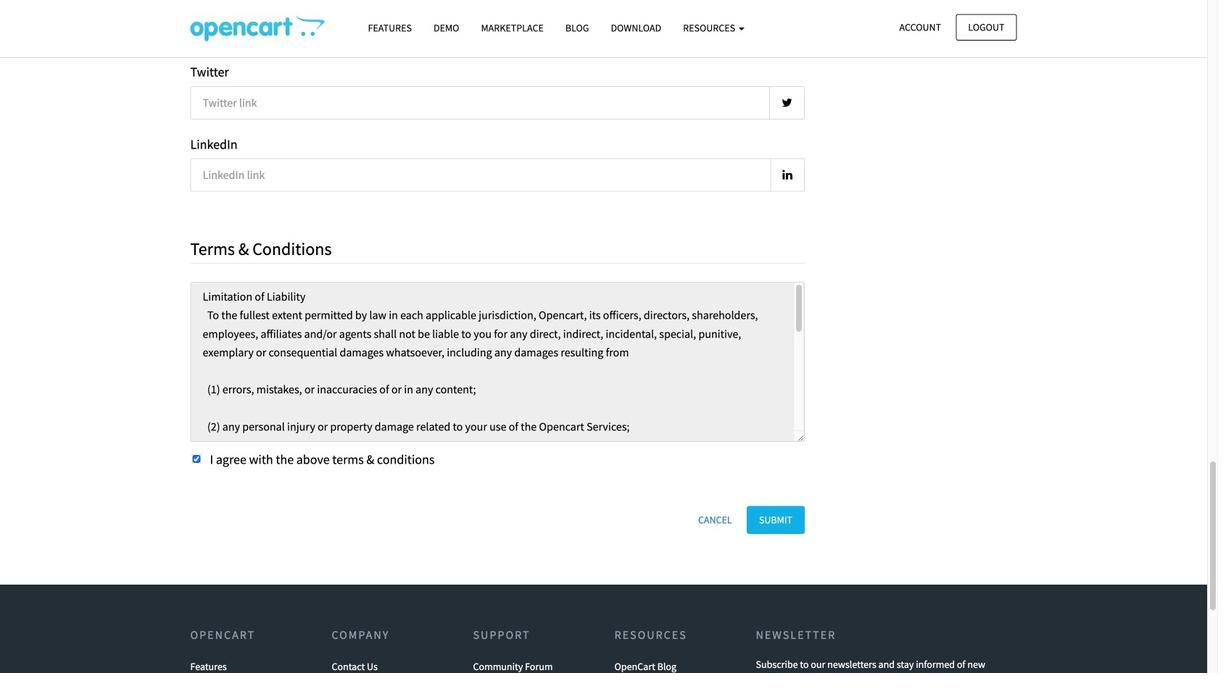 Task type: locate. For each thing, give the bounding box(es) containing it.
twitter image
[[782, 97, 793, 109]]

Twitter link text field
[[190, 86, 771, 120]]

None text field
[[190, 282, 805, 442]]

LinkedIn link text field
[[190, 159, 771, 192]]

None checkbox
[[192, 455, 201, 464]]



Task type: describe. For each thing, give the bounding box(es) containing it.
linkedin image
[[783, 170, 793, 181]]

partner account image
[[190, 15, 325, 41]]



Task type: vqa. For each thing, say whether or not it's contained in the screenshot.
Partner Account image
yes



